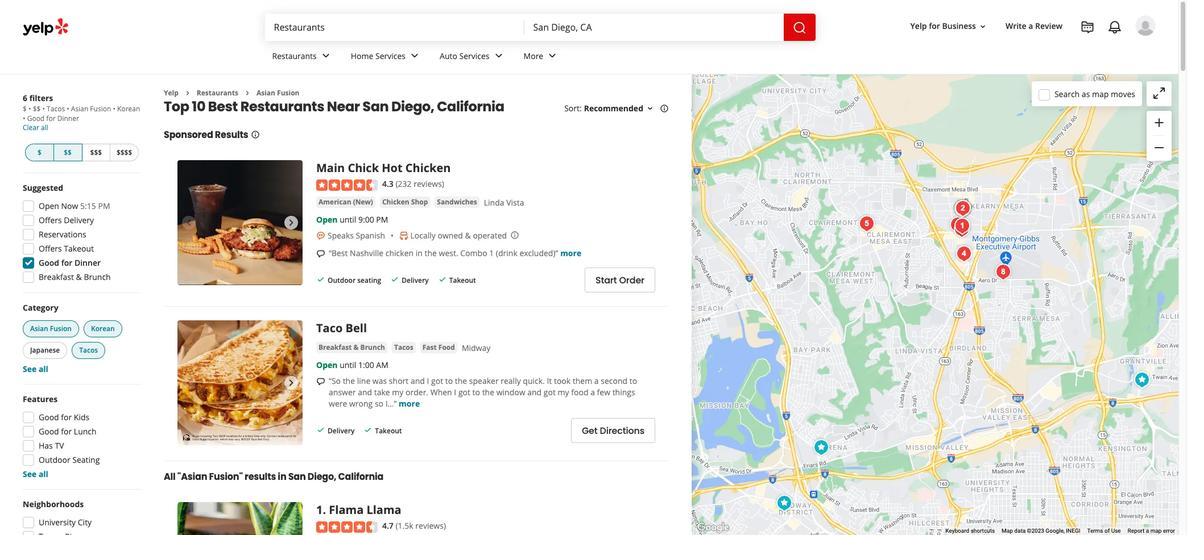 Task type: locate. For each thing, give the bounding box(es) containing it.
1 horizontal spatial 16 chevron down v2 image
[[978, 22, 988, 31]]

got down the 'speaker'
[[458, 388, 470, 398]]

san for near
[[363, 98, 389, 116]]

0 horizontal spatial none field
[[274, 21, 515, 34]]

16 checkmark v2 image
[[316, 276, 325, 285], [438, 276, 447, 285], [316, 426, 325, 435]]

write a review
[[1006, 21, 1063, 32]]

yelp
[[911, 21, 927, 32], [164, 88, 179, 98]]

slideshow element for main chick hot chicken
[[177, 161, 303, 286]]

see up neighborhoods
[[23, 469, 37, 480]]

cross street image
[[951, 218, 973, 241]]

2 24 chevron down v2 image from the left
[[492, 49, 505, 63]]

delivery down the "open now 5:15 pm"
[[64, 215, 94, 226]]

16 checkmark v2 image for get
[[316, 426, 325, 435]]

korean inside 6 filters $ • $$ • tacos • asian fusion • korean • good for dinner clear all
[[117, 104, 140, 114]]

1 offers from the top
[[39, 215, 62, 226]]

1 vertical spatial main chick hot chicken image
[[810, 437, 833, 459]]

sandwiches link
[[435, 197, 479, 208]]

16 chevron down v2 image right business
[[978, 22, 988, 31]]

see all button down japanese button
[[23, 364, 48, 375]]

1 horizontal spatial diego,
[[391, 98, 434, 116]]

diego, up .
[[308, 471, 336, 484]]

takeout up 'good for dinner'
[[64, 243, 94, 254]]

results
[[245, 471, 276, 484]]

my down took
[[558, 388, 569, 398]]

1 horizontal spatial korean
[[117, 104, 140, 114]]

san right results
[[288, 471, 306, 484]]

0 horizontal spatial pm
[[98, 201, 110, 212]]

asian up 16 info v2 image
[[257, 88, 275, 98]]

open
[[39, 201, 59, 212], [316, 214, 338, 225], [316, 360, 338, 371]]

yelp left business
[[911, 21, 927, 32]]

1 see all from the top
[[23, 364, 48, 375]]

0 horizontal spatial diego,
[[308, 471, 336, 484]]

more link right excluded)" at left
[[560, 248, 581, 259]]

24 chevron down v2 image left the home
[[319, 49, 333, 63]]

city
[[78, 518, 92, 528]]

2 vertical spatial &
[[354, 343, 359, 353]]

1 vertical spatial $
[[38, 148, 41, 158]]

& inside button
[[354, 343, 359, 353]]

fusion inside 6 filters $ • $$ • tacos • asian fusion • korean • good for dinner clear all
[[90, 104, 111, 114]]

0 vertical spatial map
[[1092, 88, 1109, 99]]

breakfast
[[39, 272, 74, 283], [319, 343, 352, 353]]

pm for open now 5:15 pm
[[98, 201, 110, 212]]

and up order. at bottom left
[[411, 376, 425, 387]]

4.7 star rating image
[[316, 522, 378, 533]]

(232
[[396, 179, 412, 190]]

restaurants up asian fusion link
[[272, 50, 317, 61]]

1 horizontal spatial &
[[354, 343, 359, 353]]

outdoor for outdoor seating
[[328, 276, 356, 285]]

sandwiches button
[[435, 197, 479, 208]]

report a map error
[[1128, 529, 1175, 535]]

1 horizontal spatial $
[[38, 148, 41, 158]]

reviews) right (1.5k
[[415, 521, 446, 532]]

16 speech v2 image for "so the line was short and i got to the speaker really quick. it took them a second to answer and take my order. when i got to the window and got my food a few things were wrong so i…"
[[316, 378, 325, 387]]

more right excluded)" at left
[[560, 248, 581, 259]]

reviews) for 4.7 (1.5k reviews)
[[415, 521, 446, 532]]

tacos button down korean button
[[72, 342, 105, 360]]

offers up the reservations
[[39, 215, 62, 226]]

restaurants right top
[[197, 88, 238, 98]]

16 checkmark v2 image right seating
[[390, 276, 400, 285]]

fusion up $$$ at the top left of the page
[[90, 104, 111, 114]]

take
[[374, 388, 390, 398]]

None field
[[274, 21, 515, 34], [533, 21, 775, 34]]

american (new) link
[[316, 197, 375, 208]]

0 vertical spatial 16 speech v2 image
[[316, 250, 325, 259]]

chicken down (232
[[382, 197, 409, 207]]

see all button for features
[[23, 469, 48, 480]]

1 vertical spatial san
[[288, 471, 306, 484]]

fast food button
[[420, 343, 457, 354]]

1 left (drink
[[489, 248, 494, 259]]

seating
[[357, 276, 381, 285]]

1 vertical spatial offers
[[39, 243, 62, 254]]

yelp for business
[[911, 21, 976, 32]]

1 slideshow element from the top
[[177, 161, 303, 286]]

1 vertical spatial diego,
[[308, 471, 336, 484]]

brunch up 1:00
[[360, 343, 385, 353]]

1 vertical spatial see all button
[[23, 469, 48, 480]]

tacos inside 6 filters $ • $$ • tacos • asian fusion • korean • good for dinner clear all
[[47, 104, 65, 114]]

yelp inside button
[[911, 21, 927, 32]]

map for moves
[[1092, 88, 1109, 99]]

2 slideshow element from the top
[[177, 321, 303, 446]]

$$ right '$' button
[[64, 148, 72, 158]]

16 checkmark v2 image
[[390, 276, 400, 285], [364, 426, 373, 435]]

map right as
[[1092, 88, 1109, 99]]

see all for features
[[23, 469, 48, 480]]

brunch
[[84, 272, 111, 283], [360, 343, 385, 353]]

order.
[[406, 388, 428, 398]]

0 horizontal spatial san
[[288, 471, 306, 484]]

for inside button
[[929, 21, 940, 32]]

until down the american (new) button
[[340, 214, 356, 225]]

next image
[[284, 216, 298, 230]]

0 horizontal spatial $
[[23, 104, 27, 114]]

1 vertical spatial breakfast
[[319, 343, 352, 353]]

16 speech v2 image for "best nashville chicken in the west. combo 1 (drink excluded)"
[[316, 250, 325, 259]]

24 chevron down v2 image
[[408, 49, 422, 63], [546, 49, 559, 63]]

food
[[571, 388, 588, 398]]

2 horizontal spatial &
[[465, 230, 471, 241]]

map for error
[[1151, 529, 1162, 535]]

1 vertical spatial reviews)
[[415, 521, 446, 532]]

chick
[[348, 161, 379, 176]]

1 vertical spatial all
[[39, 364, 48, 375]]

0 vertical spatial $
[[23, 104, 27, 114]]

group containing neighborhoods
[[19, 499, 141, 536]]

24 chevron down v2 image
[[319, 49, 333, 63], [492, 49, 505, 63]]

takeout down i…"
[[375, 426, 402, 436]]

map left the error
[[1151, 529, 1162, 535]]

1 vertical spatial yelp
[[164, 88, 179, 98]]

the up answer
[[343, 376, 355, 387]]

for left business
[[929, 21, 940, 32]]

am
[[376, 360, 388, 371]]

16 checkmark v2 image for get directions
[[364, 426, 373, 435]]

got up when at bottom left
[[431, 376, 443, 387]]

16 info v2 image
[[660, 104, 669, 113]]

2 my from the left
[[558, 388, 569, 398]]

more
[[524, 50, 543, 61]]

second
[[601, 376, 628, 387]]

rosati's pizza image
[[1131, 369, 1154, 392]]

0 horizontal spatial 16 chevron down v2 image
[[646, 104, 655, 113]]

map
[[1002, 529, 1013, 535]]

asian fusion up 'japanese'
[[30, 324, 72, 334]]

open up "so
[[316, 360, 338, 371]]

filters
[[29, 93, 53, 104]]

for for kids
[[61, 412, 72, 423]]

2 16 chevron right v2 image from the left
[[243, 89, 252, 98]]

16 chevron down v2 image
[[978, 22, 988, 31], [646, 104, 655, 113]]

24 chevron down v2 image for home services
[[408, 49, 422, 63]]

for down good for kids
[[61, 427, 72, 437]]

korean right asian fusion button
[[91, 324, 115, 334]]

•
[[28, 104, 31, 114], [42, 104, 45, 114], [67, 104, 69, 114], [113, 104, 115, 114], [23, 114, 25, 123]]

it
[[547, 376, 552, 387]]

0 horizontal spatial outdoor
[[39, 455, 70, 466]]

1 until from the top
[[340, 214, 356, 225]]

16 speech v2 image
[[316, 250, 325, 259], [316, 378, 325, 387]]

google image
[[695, 521, 732, 536]]

see all down japanese button
[[23, 364, 48, 375]]

Near text field
[[533, 21, 775, 34]]

tv
[[55, 441, 64, 452]]

2 see from the top
[[23, 469, 37, 480]]

$$ down filters
[[33, 104, 41, 114]]

1 see all button from the top
[[23, 364, 48, 375]]

directions
[[600, 425, 645, 438]]

san for in
[[288, 471, 306, 484]]

korean inside button
[[91, 324, 115, 334]]

asian fusion
[[257, 88, 300, 98], [30, 324, 72, 334]]

$$$ button
[[82, 144, 110, 162]]

i right when at bottom left
[[454, 388, 456, 398]]

Find text field
[[274, 21, 515, 34]]

map region
[[659, 4, 1187, 536]]

more down order. at bottom left
[[399, 399, 420, 410]]

1 vertical spatial takeout
[[449, 276, 476, 285]]

fusion left near
[[277, 88, 300, 98]]

brunch inside button
[[360, 343, 385, 353]]

dinner right clear all "link"
[[57, 114, 79, 123]]

0 vertical spatial asian fusion
[[257, 88, 300, 98]]

0 vertical spatial outdoor
[[328, 276, 356, 285]]

restaurants link up asian fusion link
[[263, 41, 342, 74]]

to up when at bottom left
[[445, 376, 453, 387]]

see all button down 'has'
[[23, 469, 48, 480]]

2 tacos button from the left
[[392, 343, 416, 354]]

None search field
[[265, 14, 818, 41]]

fusion up 'japanese'
[[50, 324, 72, 334]]

2 offers from the top
[[39, 243, 62, 254]]

1 vertical spatial pm
[[376, 214, 388, 225]]

0 horizontal spatial yelp
[[164, 88, 179, 98]]

2 services from the left
[[459, 50, 490, 61]]

home services
[[351, 50, 406, 61]]

1 vertical spatial more
[[399, 399, 420, 410]]

start order
[[596, 274, 645, 287]]

24 chevron down v2 image right more
[[546, 49, 559, 63]]

tacos left 'fast'
[[394, 343, 413, 353]]

16 chevron down v2 image inside recommended dropdown button
[[646, 104, 655, 113]]

dinner down offers takeout
[[74, 258, 101, 269]]

16 speaks spanish v2 image
[[316, 231, 325, 240]]

& down 'good for dinner'
[[76, 272, 82, 283]]

taco
[[316, 321, 343, 336]]

delivery down were
[[328, 426, 355, 436]]

1 my from the left
[[392, 388, 404, 398]]

0 vertical spatial dinner
[[57, 114, 79, 123]]

16 info v2 image
[[251, 130, 260, 140]]

i up order. at bottom left
[[427, 376, 429, 387]]

1 24 chevron down v2 image from the left
[[319, 49, 333, 63]]

0 horizontal spatial 1
[[316, 503, 323, 518]]

fast food
[[423, 343, 455, 353]]

1 horizontal spatial breakfast
[[319, 343, 352, 353]]

the down the 'speaker'
[[482, 388, 494, 398]]

in down locally
[[416, 248, 423, 259]]

4.7 (1.5k reviews)
[[382, 521, 446, 532]]

1 services from the left
[[375, 50, 406, 61]]

things
[[612, 388, 635, 398]]

good down filters
[[27, 114, 45, 123]]

clear
[[23, 123, 39, 133]]

"asian
[[177, 471, 207, 484]]

were
[[329, 399, 347, 410]]

1 horizontal spatial breakfast & brunch
[[319, 343, 385, 353]]

1 16 chevron right v2 image from the left
[[183, 89, 192, 98]]

them
[[573, 376, 592, 387]]

takeout
[[64, 243, 94, 254], [449, 276, 476, 285], [375, 426, 402, 436]]

(drink
[[496, 248, 518, 259]]

food
[[439, 343, 455, 353]]

korean up $$$$
[[117, 104, 140, 114]]

2 24 chevron down v2 image from the left
[[546, 49, 559, 63]]

good down the features
[[39, 412, 59, 423]]

california down auto services link on the left top
[[437, 98, 504, 116]]

west.
[[439, 248, 458, 259]]

1 horizontal spatial $$
[[64, 148, 72, 158]]

2 until from the top
[[340, 360, 356, 371]]

1 horizontal spatial brunch
[[360, 343, 385, 353]]

see all
[[23, 364, 48, 375], [23, 469, 48, 480]]

expand map image
[[1153, 86, 1166, 100]]

open until 1:00 am
[[316, 360, 388, 371]]

california
[[437, 98, 504, 116], [338, 471, 384, 484]]

for for lunch
[[61, 427, 72, 437]]

0 horizontal spatial asian fusion
[[30, 324, 72, 334]]

0 vertical spatial san
[[363, 98, 389, 116]]

0 horizontal spatial in
[[278, 471, 286, 484]]

1 horizontal spatial my
[[558, 388, 569, 398]]

asian down category
[[30, 324, 48, 334]]

taco bell image
[[177, 321, 303, 446], [773, 492, 796, 515]]

songhak korean bbq - san diego image
[[952, 197, 974, 220]]

terms of use link
[[1087, 529, 1121, 535]]

1 none field from the left
[[274, 21, 515, 34]]

0 vertical spatial slideshow element
[[177, 161, 303, 286]]

asian inside button
[[30, 324, 48, 334]]

next image
[[284, 377, 298, 390]]

2 horizontal spatial asian
[[257, 88, 275, 98]]

16 chevron down v2 image left 16 info v2 icon
[[646, 104, 655, 113]]

1 vertical spatial until
[[340, 360, 356, 371]]

0 vertical spatial 16 chevron down v2 image
[[978, 22, 988, 31]]

for up good for lunch
[[61, 412, 72, 423]]

0 horizontal spatial fusion
[[50, 324, 72, 334]]

24 chevron down v2 image inside the restaurants link
[[319, 49, 333, 63]]

pm right 5:15
[[98, 201, 110, 212]]

2 see all button from the top
[[23, 469, 48, 480]]

"best
[[329, 248, 348, 259]]

all for category
[[39, 364, 48, 375]]

16 checkmark v2 image down wrong at the bottom left of page
[[364, 426, 373, 435]]

delivery down chicken
[[402, 276, 429, 285]]

1 horizontal spatial in
[[416, 248, 423, 259]]

services right the home
[[375, 50, 406, 61]]

0 vertical spatial in
[[416, 248, 423, 259]]

1 horizontal spatial fusion
[[90, 104, 111, 114]]

1 horizontal spatial more
[[560, 248, 581, 259]]

tacos down filters
[[47, 104, 65, 114]]

1 vertical spatial breakfast & brunch
[[319, 343, 385, 353]]

1 see from the top
[[23, 364, 37, 375]]

group
[[1147, 111, 1172, 161], [19, 183, 141, 287], [20, 303, 141, 375], [19, 394, 141, 481], [19, 499, 141, 536]]

a left the few
[[591, 388, 595, 398]]

0 horizontal spatial breakfast & brunch
[[39, 272, 111, 283]]

2 16 speech v2 image from the top
[[316, 378, 325, 387]]

0 vertical spatial korean
[[117, 104, 140, 114]]

1 vertical spatial $$
[[64, 148, 72, 158]]

outdoor for outdoor seating
[[39, 455, 70, 466]]

and
[[411, 376, 425, 387], [358, 388, 372, 398], [527, 388, 542, 398]]

soup du jour image
[[992, 261, 1015, 284]]

asian fusion up 16 info v2 image
[[257, 88, 300, 98]]

1 24 chevron down v2 image from the left
[[408, 49, 422, 63]]

for for dinner
[[61, 258, 72, 269]]

business
[[942, 21, 976, 32]]

0 horizontal spatial 16 chevron right v2 image
[[183, 89, 192, 98]]

pelicana chicken image
[[947, 214, 969, 236]]

asian fusion link
[[257, 88, 300, 98]]

main chick hot chicken image
[[177, 161, 303, 286], [810, 437, 833, 459]]

2 see all from the top
[[23, 469, 48, 480]]

24 chevron down v2 image left auto at the top
[[408, 49, 422, 63]]

16 chevron down v2 image inside yelp for business button
[[978, 22, 988, 31]]

short
[[389, 376, 409, 387]]

1 16 speech v2 image from the top
[[316, 250, 325, 259]]

midway
[[462, 343, 491, 354]]

and down line
[[358, 388, 372, 398]]

to up things
[[630, 376, 637, 387]]

until for bell
[[340, 360, 356, 371]]

moves
[[1111, 88, 1135, 99]]

"so the line was short and i got to the speaker really quick. it took them a second to answer and take my order. when i got to the window and got my food a few things were wrong so i…"
[[329, 376, 637, 410]]

see all button for category
[[23, 364, 48, 375]]

good inside 6 filters $ • $$ • tacos • asian fusion • korean • good for dinner clear all
[[27, 114, 45, 123]]

1 vertical spatial more link
[[399, 399, 420, 410]]

reviews) up shop in the left top of the page
[[414, 179, 444, 190]]

california for all "asian fusion" results in san diego, california
[[338, 471, 384, 484]]

1 vertical spatial brunch
[[360, 343, 385, 353]]

tacos button left 'fast'
[[392, 343, 416, 354]]

see down japanese button
[[23, 364, 37, 375]]

american (new) button
[[316, 197, 375, 208]]

diego, down home services link
[[391, 98, 434, 116]]

locally owned & operated
[[410, 230, 507, 241]]

top 10 best restaurants near san diego, california
[[164, 98, 504, 116]]

asian fusion inside asian fusion button
[[30, 324, 72, 334]]

1 horizontal spatial main chick hot chicken image
[[810, 437, 833, 459]]

1 vertical spatial california
[[338, 471, 384, 484]]

24 chevron down v2 image inside more link
[[546, 49, 559, 63]]

1 horizontal spatial san
[[363, 98, 389, 116]]

yelp link
[[164, 88, 179, 98]]

16 chevron down v2 image for recommended
[[646, 104, 655, 113]]

24 chevron down v2 image for more
[[546, 49, 559, 63]]

4.3 (232 reviews)
[[382, 179, 444, 190]]

all right clear
[[41, 123, 48, 133]]

0 vertical spatial taco bell image
[[177, 321, 303, 446]]

offers down the reservations
[[39, 243, 62, 254]]

16 speech v2 image left "best
[[316, 250, 325, 259]]

user actions element
[[901, 14, 1172, 84]]

home services link
[[342, 41, 431, 74]]

0 vertical spatial more link
[[560, 248, 581, 259]]

now
[[61, 201, 78, 212]]

1 vertical spatial asian fusion
[[30, 324, 72, 334]]

previous image
[[182, 216, 196, 230]]

slideshow element for taco bell
[[177, 321, 303, 446]]

0 vertical spatial fusion
[[277, 88, 300, 98]]

0 horizontal spatial services
[[375, 50, 406, 61]]

search as map moves
[[1055, 88, 1135, 99]]

chicken shop
[[382, 197, 428, 207]]

0 vertical spatial until
[[340, 214, 356, 225]]

mike's red tacos image
[[856, 212, 878, 235]]

services for auto services
[[459, 50, 490, 61]]

0 horizontal spatial korean
[[91, 324, 115, 334]]

linda vista
[[484, 197, 524, 208]]

services
[[375, 50, 406, 61], [459, 50, 490, 61]]

1 vertical spatial outdoor
[[39, 455, 70, 466]]

main
[[316, 161, 345, 176]]

more link down order. at bottom left
[[399, 399, 420, 410]]

breakfast down 'good for dinner'
[[39, 272, 74, 283]]

0 horizontal spatial brunch
[[84, 272, 111, 283]]

chicken up 4.3 (232 reviews)
[[405, 161, 451, 176]]

pm inside group
[[98, 201, 110, 212]]

the left the 'speaker'
[[455, 376, 467, 387]]

2 vertical spatial open
[[316, 360, 338, 371]]

4.3 star rating image
[[316, 180, 378, 191]]

restaurants inside business categories element
[[272, 50, 317, 61]]

& right the 'owned'
[[465, 230, 471, 241]]

slideshow element
[[177, 161, 303, 286], [177, 321, 303, 446]]

got down it
[[544, 388, 556, 398]]

all down japanese button
[[39, 364, 48, 375]]

open now 5:15 pm
[[39, 201, 110, 212]]

good up the has tv
[[39, 427, 59, 437]]

see all down 'has'
[[23, 469, 48, 480]]

info icon image
[[510, 231, 519, 240], [510, 231, 519, 240]]

16 chevron right v2 image right yelp link
[[183, 89, 192, 98]]

24 chevron down v2 image inside auto services link
[[492, 49, 505, 63]]

1 vertical spatial open
[[316, 214, 338, 225]]

sponsored
[[164, 129, 213, 142]]

more link
[[560, 248, 581, 259], [399, 399, 420, 410]]

24 chevron down v2 image inside home services link
[[408, 49, 422, 63]]

for right clear
[[46, 114, 56, 123]]

until down "breakfast & brunch" link
[[340, 360, 356, 371]]

yelp for business button
[[906, 16, 992, 37]]

outdoor down "best
[[328, 276, 356, 285]]

16 chevron right v2 image right best on the left top
[[243, 89, 252, 98]]

1 vertical spatial restaurants link
[[197, 88, 238, 98]]

brunch down 'good for dinner'
[[84, 272, 111, 283]]

0 vertical spatial all
[[41, 123, 48, 133]]

clear all link
[[23, 123, 48, 133]]

2 none field from the left
[[533, 21, 775, 34]]

vista
[[506, 197, 524, 208]]

1 horizontal spatial tacos
[[79, 346, 98, 356]]

and down quick.
[[527, 388, 542, 398]]

1 horizontal spatial tacos button
[[392, 343, 416, 354]]

1 vertical spatial korean
[[91, 324, 115, 334]]

16 chevron right v2 image
[[183, 89, 192, 98], [243, 89, 252, 98]]

1 vertical spatial see all
[[23, 469, 48, 480]]

search
[[1055, 88, 1080, 99]]

good for good for dinner
[[39, 258, 59, 269]]

report a map error link
[[1128, 529, 1175, 535]]

2 horizontal spatial takeout
[[449, 276, 476, 285]]

to down the 'speaker'
[[472, 388, 480, 398]]

san right near
[[363, 98, 389, 116]]

1 vertical spatial 16 chevron down v2 image
[[646, 104, 655, 113]]



Task type: describe. For each thing, give the bounding box(es) containing it.
16 chevron right v2 image for asian fusion
[[243, 89, 252, 98]]

yelp for yelp link
[[164, 88, 179, 98]]

get directions
[[582, 425, 645, 438]]

nashville
[[350, 248, 384, 259]]

flama llama image
[[951, 215, 974, 238]]

sort:
[[564, 103, 582, 114]]

offers for offers delivery
[[39, 215, 62, 226]]

window
[[496, 388, 525, 398]]

0 horizontal spatial taco bell image
[[177, 321, 303, 446]]

see all for category
[[23, 364, 48, 375]]

2 vertical spatial takeout
[[375, 426, 402, 436]]

0 vertical spatial brunch
[[84, 272, 111, 283]]

previous image
[[182, 377, 196, 390]]

locally
[[410, 230, 436, 241]]

0 vertical spatial &
[[465, 230, 471, 241]]

4.3
[[382, 179, 394, 190]]

0 vertical spatial restaurants link
[[263, 41, 342, 74]]

woomiok image
[[953, 243, 976, 265]]

so
[[375, 399, 383, 410]]

business categories element
[[263, 41, 1156, 74]]

outdoor seating
[[328, 276, 381, 285]]

6
[[23, 93, 27, 104]]

1 vertical spatial in
[[278, 471, 286, 484]]

i…"
[[386, 399, 397, 410]]

services for home services
[[375, 50, 406, 61]]

1 horizontal spatial and
[[411, 376, 425, 387]]

jomaru korean hot pot image
[[952, 197, 974, 220]]

16 locally owned v2 image
[[399, 231, 408, 240]]

0 vertical spatial chicken
[[405, 161, 451, 176]]

0 vertical spatial delivery
[[64, 215, 94, 226]]

all for features
[[39, 469, 48, 480]]

has tv
[[39, 441, 64, 452]]

chicken
[[386, 248, 414, 259]]

24 chevron down v2 image for auto services
[[492, 49, 505, 63]]

$ inside button
[[38, 148, 41, 158]]

results
[[215, 129, 248, 142]]

none field near
[[533, 21, 775, 34]]

0 horizontal spatial i
[[427, 376, 429, 387]]

diego, for near
[[391, 98, 434, 116]]

search image
[[793, 21, 806, 34]]

few
[[597, 388, 610, 398]]

0 horizontal spatial to
[[445, 376, 453, 387]]

a right report
[[1146, 529, 1149, 535]]

for inside 6 filters $ • $$ • tacos • asian fusion • korean • good for dinner clear all
[[46, 114, 56, 123]]

all
[[164, 471, 176, 484]]

$$ button
[[54, 144, 82, 162]]

zoom in image
[[1153, 116, 1166, 130]]

breakfast & brunch button
[[316, 343, 387, 354]]

shortcuts
[[971, 529, 995, 535]]

a up the few
[[594, 376, 599, 387]]

wrong
[[349, 399, 373, 410]]

dinner inside 6 filters $ • $$ • tacos • asian fusion • korean • good for dinner clear all
[[57, 114, 79, 123]]

0 vertical spatial 1
[[489, 248, 494, 259]]

1 tacos button from the left
[[72, 342, 105, 360]]

until for chick
[[340, 214, 356, 225]]

steamy piggy image
[[952, 197, 974, 220]]

korean button
[[84, 321, 122, 338]]

1 horizontal spatial to
[[472, 388, 480, 398]]

all inside 6 filters $ • $$ • tacos • asian fusion • korean • good for dinner clear all
[[41, 123, 48, 133]]

©2023
[[1027, 529, 1044, 535]]

open for main chick hot chicken
[[316, 214, 338, 225]]

1:00
[[358, 360, 374, 371]]

tacos link
[[392, 343, 416, 354]]

none field find
[[274, 21, 515, 34]]

get directions link
[[571, 419, 655, 444]]

japanese
[[30, 346, 60, 356]]

for for business
[[929, 21, 940, 32]]

noah l. image
[[1135, 15, 1156, 36]]

1 . flama llama
[[316, 503, 401, 518]]

fast
[[423, 343, 437, 353]]

$$$$
[[117, 148, 132, 158]]

2 horizontal spatial delivery
[[402, 276, 429, 285]]

fusion"
[[209, 471, 243, 484]]

1 horizontal spatial delivery
[[328, 426, 355, 436]]

offers delivery
[[39, 215, 94, 226]]

near
[[327, 98, 360, 116]]

more link for "so the line was short and i got to the speaker really quick. it took them a second to answer and take my order. when i got to the window and got my food a few things were wrong so i…"
[[399, 399, 420, 410]]

chicken shop link
[[380, 197, 430, 208]]

group containing suggested
[[19, 183, 141, 287]]

keyboard shortcuts button
[[946, 528, 995, 536]]

good for good for lunch
[[39, 427, 59, 437]]

0 horizontal spatial more
[[399, 399, 420, 410]]

home
[[351, 50, 373, 61]]

breakfast inside button
[[319, 343, 352, 353]]

reviews) for 4.3 (232 reviews)
[[414, 179, 444, 190]]

the left west.
[[425, 248, 437, 259]]

auto services
[[440, 50, 490, 61]]

restaurants up 16 info v2 image
[[240, 98, 324, 116]]

main chick hot chicken
[[316, 161, 451, 176]]

good for good for kids
[[39, 412, 59, 423]]

$$ inside button
[[64, 148, 72, 158]]

2 horizontal spatial and
[[527, 388, 542, 398]]

1 horizontal spatial got
[[458, 388, 470, 398]]

speaks spanish
[[328, 230, 385, 241]]

0 horizontal spatial and
[[358, 388, 372, 398]]

0 vertical spatial asian
[[257, 88, 275, 98]]

group containing category
[[20, 303, 141, 375]]

yelp for yelp for business
[[911, 21, 927, 32]]

chicken inside button
[[382, 197, 409, 207]]

diego, for in
[[308, 471, 336, 484]]

get
[[582, 425, 598, 438]]

a right "write"
[[1029, 21, 1033, 32]]

spanish
[[356, 230, 385, 241]]

0 horizontal spatial &
[[76, 272, 82, 283]]

1 vertical spatial taco bell image
[[773, 492, 796, 515]]

see for category
[[23, 364, 37, 375]]

fusion inside button
[[50, 324, 72, 334]]

0 vertical spatial open
[[39, 201, 59, 212]]

1 vertical spatial 1
[[316, 503, 323, 518]]

0 horizontal spatial got
[[431, 376, 443, 387]]

group containing features
[[19, 394, 141, 481]]

notifications image
[[1108, 20, 1122, 34]]

open for taco bell
[[316, 360, 338, 371]]

american (new)
[[319, 197, 373, 207]]

report
[[1128, 529, 1145, 535]]

0 horizontal spatial takeout
[[64, 243, 94, 254]]

taco bell
[[316, 321, 367, 336]]

category
[[23, 303, 58, 313]]

see for features
[[23, 469, 37, 480]]

of
[[1105, 529, 1110, 535]]

16 checkmark v2 image for start
[[316, 276, 325, 285]]

offers for offers takeout
[[39, 243, 62, 254]]

reservations
[[39, 229, 86, 240]]

map data ©2023 google, inegi
[[1002, 529, 1081, 535]]

$ button
[[25, 144, 54, 162]]

lunch
[[74, 427, 96, 437]]

16 chevron right v2 image for restaurants
[[183, 89, 192, 98]]

0 vertical spatial breakfast & brunch
[[39, 272, 111, 283]]

data
[[1014, 529, 1026, 535]]

speaker
[[469, 376, 499, 387]]

inegi
[[1066, 529, 1081, 535]]

excluded)"
[[520, 248, 558, 259]]

pm for open until 9:00 pm
[[376, 214, 388, 225]]

4.7
[[382, 521, 394, 532]]

flama llama link
[[329, 503, 401, 518]]

kids
[[74, 412, 89, 423]]

asian inside 6 filters $ • $$ • tacos • asian fusion • korean • good for dinner clear all
[[71, 104, 88, 114]]

0 horizontal spatial breakfast
[[39, 272, 74, 283]]

line
[[357, 376, 370, 387]]

order
[[619, 274, 645, 287]]

california for top 10 best restaurants near san diego, california
[[437, 98, 504, 116]]

owned
[[438, 230, 463, 241]]

16 checkmark v2 image for start order
[[390, 276, 400, 285]]

good for kids
[[39, 412, 89, 423]]

2 horizontal spatial to
[[630, 376, 637, 387]]

offers takeout
[[39, 243, 94, 254]]

2 horizontal spatial got
[[544, 388, 556, 398]]

5:15
[[80, 201, 96, 212]]

features
[[23, 394, 58, 405]]

1 horizontal spatial asian fusion
[[257, 88, 300, 98]]

16 chevron down v2 image for yelp for business
[[978, 22, 988, 31]]

2 horizontal spatial tacos
[[394, 343, 413, 353]]

all "asian fusion" results in san diego, california
[[164, 471, 384, 484]]

(new)
[[353, 197, 373, 207]]

review
[[1035, 21, 1063, 32]]

japanese button
[[23, 342, 67, 360]]

bell
[[346, 321, 367, 336]]

24 chevron down v2 image for restaurants
[[319, 49, 333, 63]]

start
[[596, 274, 617, 287]]

$$ inside 6 filters $ • $$ • tacos • asian fusion • korean • good for dinner clear all
[[33, 104, 41, 114]]

projects image
[[1081, 20, 1095, 34]]

american
[[319, 197, 351, 207]]

llama
[[367, 503, 401, 518]]

more link for "best nashville chicken in the west. combo 1 (drink excluded)"
[[560, 248, 581, 259]]

flama
[[329, 503, 364, 518]]

0 horizontal spatial main chick hot chicken image
[[177, 161, 303, 286]]

breakfast & brunch inside button
[[319, 343, 385, 353]]

0 horizontal spatial restaurants link
[[197, 88, 238, 98]]

auto services link
[[431, 41, 515, 74]]

zoom out image
[[1153, 141, 1166, 155]]

$ inside 6 filters $ • $$ • tacos • asian fusion • korean • good for dinner clear all
[[23, 104, 27, 114]]

1 vertical spatial i
[[454, 388, 456, 398]]

1 vertical spatial dinner
[[74, 258, 101, 269]]

facing east noodle & bar image
[[951, 198, 974, 220]]



Task type: vqa. For each thing, say whether or not it's contained in the screenshot.
1st 25 from left
no



